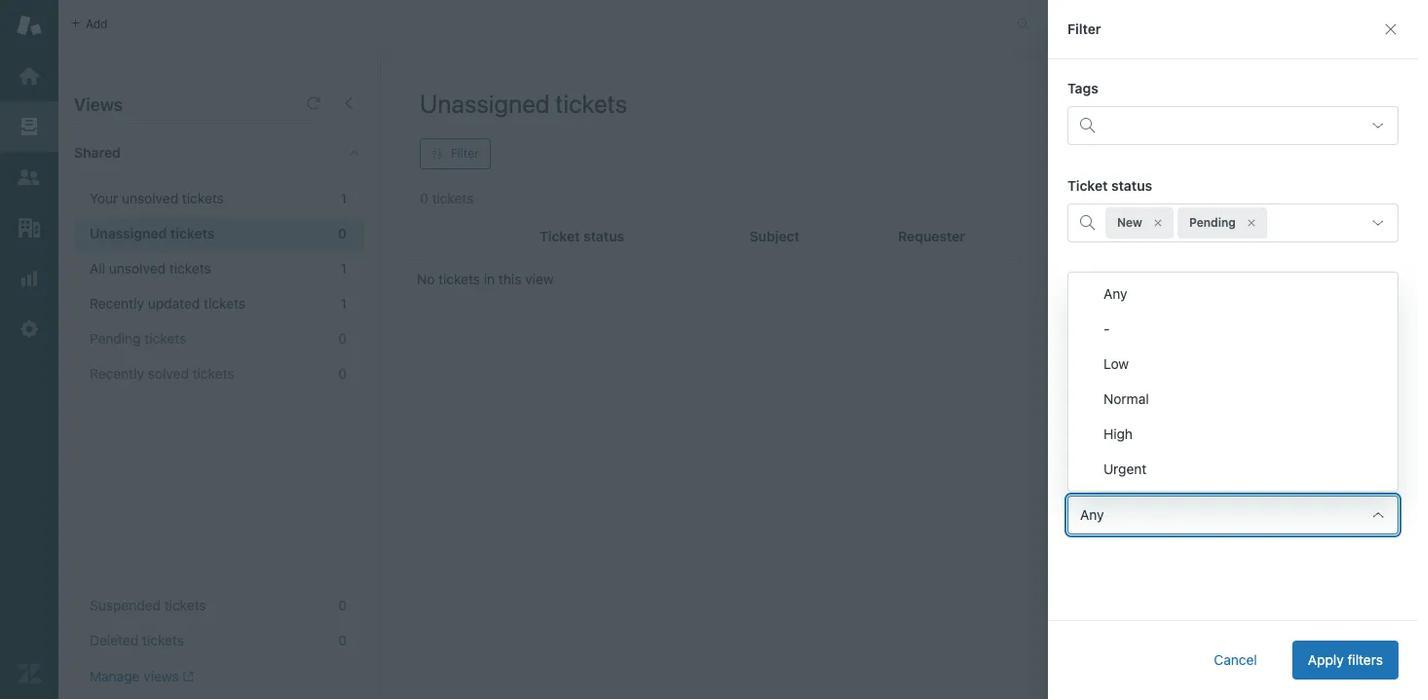 Task type: describe. For each thing, give the bounding box(es) containing it.
conversations
[[1073, 16, 1152, 31]]

any for priority list box
[[1104, 285, 1127, 302]]

admin image
[[17, 317, 42, 342]]

recently for recently solved tickets
[[90, 365, 144, 382]]

get started image
[[17, 63, 42, 89]]

suspended tickets
[[90, 597, 206, 614]]

your
[[90, 190, 118, 207]]

-
[[1104, 320, 1110, 337]]

pending option
[[1178, 207, 1267, 239]]

main element
[[0, 0, 58, 699]]

ticket
[[1068, 177, 1108, 194]]

deleted
[[90, 632, 139, 649]]

ticket status element
[[1068, 204, 1399, 243]]

new
[[1117, 215, 1143, 230]]

solved
[[148, 365, 189, 382]]

conversations button
[[1052, 8, 1196, 39]]

shared heading
[[58, 124, 380, 182]]

0 for suspended tickets
[[338, 597, 347, 614]]

request date
[[1068, 372, 1154, 389]]

customers image
[[17, 165, 42, 190]]

request
[[1068, 372, 1122, 389]]

status
[[1111, 177, 1153, 194]]

apply filters
[[1308, 652, 1383, 668]]

deleted tickets
[[90, 632, 184, 649]]

all unsolved tickets
[[90, 260, 211, 277]]

organizations image
[[17, 215, 42, 241]]

0 for deleted tickets
[[338, 632, 347, 649]]

recently updated tickets
[[90, 295, 245, 312]]

no tickets in this view
[[417, 271, 554, 287]]

any option
[[1069, 277, 1398, 312]]

low option
[[1069, 347, 1398, 382]]

priority list box
[[1068, 272, 1399, 492]]

(opens in a new tab) image
[[179, 671, 194, 683]]

0 for pending tickets
[[338, 330, 347, 347]]

unsolved for all
[[109, 260, 166, 277]]

unsolved for your
[[122, 190, 178, 207]]

filter button
[[420, 138, 491, 169]]

remove image
[[1152, 217, 1164, 229]]

zendesk support image
[[17, 13, 42, 38]]

0 horizontal spatial unassigned
[[90, 225, 167, 242]]

1 for all unsolved tickets
[[341, 260, 347, 277]]

subject
[[750, 228, 800, 244]]

normal
[[1104, 391, 1149, 407]]

manage
[[90, 668, 140, 685]]

Any field
[[1068, 496, 1399, 535]]

apply filters button
[[1292, 641, 1399, 680]]

pending tickets
[[90, 330, 186, 347]]

priority
[[1068, 470, 1116, 486]]

date
[[1125, 372, 1154, 389]]

this
[[499, 271, 522, 287]]

collapse views pane image
[[341, 95, 357, 111]]

close drawer image
[[1383, 21, 1399, 37]]



Task type: locate. For each thing, give the bounding box(es) containing it.
cancel button
[[1199, 641, 1273, 680]]

filters
[[1348, 652, 1383, 668]]

pending for pending tickets
[[90, 330, 141, 347]]

0 vertical spatial unsolved
[[122, 190, 178, 207]]

1
[[341, 190, 347, 207], [341, 260, 347, 277], [341, 295, 347, 312]]

0 vertical spatial pending
[[1189, 215, 1236, 230]]

high
[[1104, 426, 1133, 442]]

views
[[74, 94, 123, 115]]

shared
[[74, 144, 121, 161]]

pending left remove image
[[1189, 215, 1236, 230]]

none field inside 'filter' dialog
[[1068, 398, 1399, 437]]

remove image
[[1246, 217, 1257, 229]]

1 vertical spatial pending
[[90, 330, 141, 347]]

tags
[[1068, 80, 1099, 96]]

pending
[[1189, 215, 1236, 230], [90, 330, 141, 347]]

low
[[1104, 356, 1129, 372]]

0
[[338, 225, 347, 242], [338, 330, 347, 347], [338, 365, 347, 382], [338, 597, 347, 614], [338, 632, 347, 649]]

any up -
[[1104, 285, 1127, 302]]

2 vertical spatial 1
[[341, 295, 347, 312]]

0 vertical spatial unassigned tickets
[[420, 89, 627, 118]]

recently down all
[[90, 295, 144, 312]]

0 vertical spatial any
[[1104, 285, 1127, 302]]

any for the any field
[[1080, 507, 1104, 523]]

filter inside 'button'
[[451, 146, 479, 161]]

updated
[[148, 295, 200, 312]]

0 vertical spatial unassigned
[[420, 89, 550, 118]]

1 vertical spatial recently
[[90, 365, 144, 382]]

unassigned up all unsolved tickets
[[90, 225, 167, 242]]

recently down pending tickets
[[90, 365, 144, 382]]

ticket status
[[1068, 177, 1153, 194]]

view
[[525, 271, 554, 287]]

- option
[[1069, 312, 1398, 347]]

filter inside dialog
[[1068, 20, 1101, 37]]

0 for unassigned tickets
[[338, 225, 347, 242]]

apply
[[1308, 652, 1344, 668]]

unassigned up filter 'button'
[[420, 89, 550, 118]]

normal option
[[1069, 382, 1398, 417]]

0 horizontal spatial filter
[[451, 146, 479, 161]]

1 vertical spatial unassigned
[[90, 225, 167, 242]]

unsolved right all
[[109, 260, 166, 277]]

views image
[[17, 114, 42, 139]]

pending inside option
[[1189, 215, 1236, 230]]

1 vertical spatial unsolved
[[109, 260, 166, 277]]

1 1 from the top
[[341, 190, 347, 207]]

suspended
[[90, 597, 161, 614]]

- low
[[1104, 320, 1129, 372]]

1 horizontal spatial filter
[[1068, 20, 1101, 37]]

in
[[484, 271, 495, 287]]

recently for recently updated tickets
[[90, 295, 144, 312]]

tags element
[[1068, 106, 1399, 145]]

filter dialog
[[1048, 0, 1418, 699]]

tickets
[[555, 89, 627, 118], [182, 190, 224, 207], [170, 225, 215, 242], [169, 260, 211, 277], [438, 271, 480, 287], [204, 295, 245, 312], [144, 330, 186, 347], [193, 365, 234, 382], [164, 597, 206, 614], [142, 632, 184, 649]]

unassigned tickets up filter 'button'
[[420, 89, 627, 118]]

1 horizontal spatial unassigned
[[420, 89, 550, 118]]

unsolved right your
[[122, 190, 178, 207]]

zendesk image
[[17, 661, 42, 687]]

1 vertical spatial filter
[[451, 146, 479, 161]]

1 for recently updated tickets
[[341, 295, 347, 312]]

1 horizontal spatial unassigned tickets
[[420, 89, 627, 118]]

0 vertical spatial filter
[[1068, 20, 1101, 37]]

1 vertical spatial unassigned tickets
[[90, 225, 215, 242]]

2 1 from the top
[[341, 260, 347, 277]]

0 vertical spatial 1
[[341, 190, 347, 207]]

any down the priority
[[1080, 507, 1104, 523]]

recently solved tickets
[[90, 365, 234, 382]]

all
[[90, 260, 105, 277]]

pending up recently solved tickets
[[90, 330, 141, 347]]

0 horizontal spatial unassigned tickets
[[90, 225, 215, 242]]

recently
[[90, 295, 144, 312], [90, 365, 144, 382]]

unassigned tickets up all unsolved tickets
[[90, 225, 215, 242]]

refresh views pane image
[[306, 95, 321, 111]]

reporting image
[[17, 266, 42, 291]]

0 for recently solved tickets
[[338, 365, 347, 382]]

any inside option
[[1104, 285, 1127, 302]]

3 1 from the top
[[341, 295, 347, 312]]

unassigned tickets
[[420, 89, 627, 118], [90, 225, 215, 242]]

no
[[417, 271, 435, 287]]

1 for your unsolved tickets
[[341, 190, 347, 207]]

unassigned
[[420, 89, 550, 118], [90, 225, 167, 242]]

requester
[[1068, 275, 1135, 291]]

2 recently from the top
[[90, 365, 144, 382]]

manage views
[[90, 668, 179, 685]]

unsolved
[[122, 190, 178, 207], [109, 260, 166, 277]]

manage views link
[[90, 668, 194, 686]]

views
[[143, 668, 179, 685]]

shared button
[[58, 124, 328, 182]]

your unsolved tickets
[[90, 190, 224, 207]]

1 horizontal spatial pending
[[1189, 215, 1236, 230]]

any
[[1104, 285, 1127, 302], [1080, 507, 1104, 523]]

1 vertical spatial 1
[[341, 260, 347, 277]]

1 recently from the top
[[90, 295, 144, 312]]

1 vertical spatial any
[[1080, 507, 1104, 523]]

filter
[[1068, 20, 1101, 37], [451, 146, 479, 161]]

any inside field
[[1080, 507, 1104, 523]]

high option
[[1069, 417, 1398, 452]]

urgent
[[1104, 461, 1147, 477]]

0 horizontal spatial pending
[[90, 330, 141, 347]]

urgent option
[[1069, 452, 1398, 487]]

cancel
[[1214, 652, 1257, 668]]

None field
[[1068, 398, 1399, 437]]

0 vertical spatial recently
[[90, 295, 144, 312]]

new option
[[1106, 207, 1174, 239]]

pending for pending
[[1189, 215, 1236, 230]]



Task type: vqa. For each thing, say whether or not it's contained in the screenshot.


